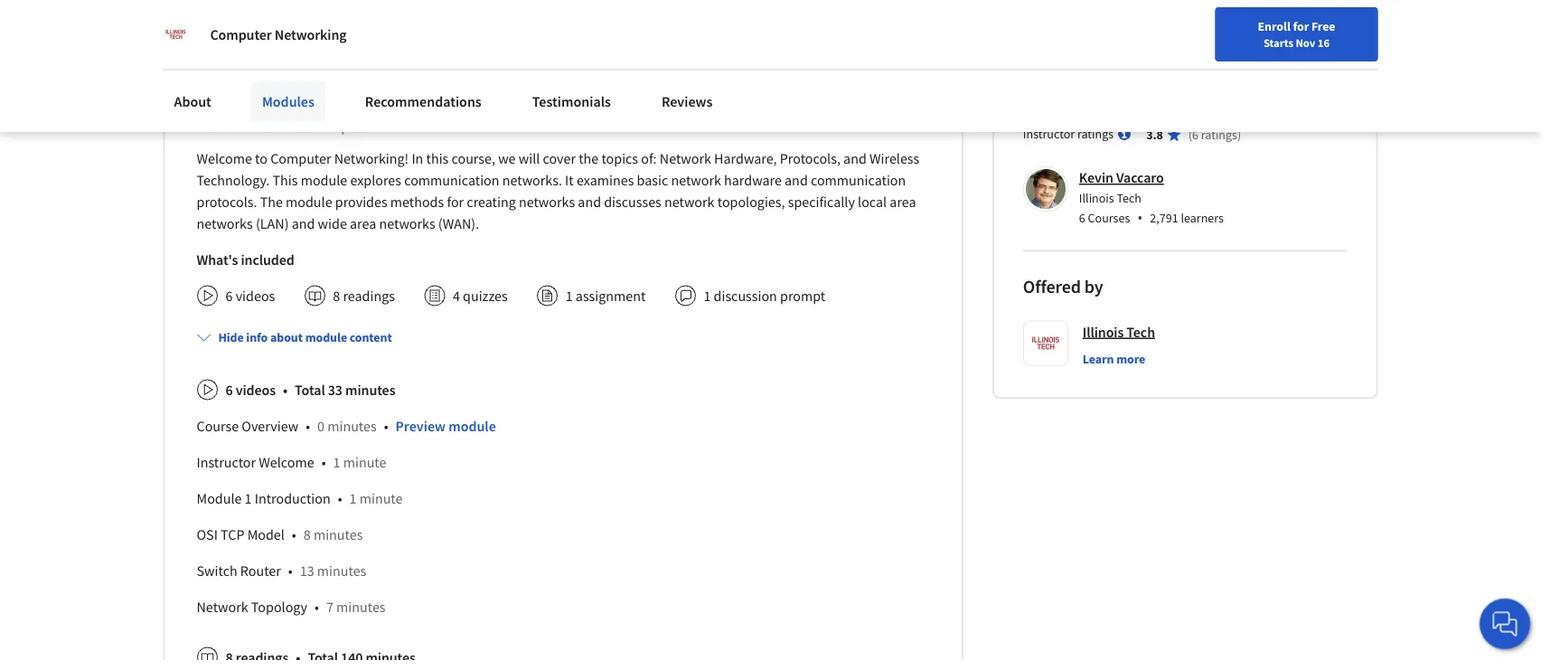 Task type: describe. For each thing, give the bounding box(es) containing it.
2 horizontal spatial networks
[[519, 193, 575, 211]]

offered by
[[1023, 275, 1104, 298]]

this
[[426, 149, 449, 167]]

topology
[[251, 598, 308, 616]]

6 inside hide info about module content region
[[226, 381, 233, 399]]

total
[[295, 381, 325, 399]]

1 horizontal spatial area
[[890, 193, 917, 211]]

illinois tech image
[[163, 22, 189, 47]]

minutes for 13
[[317, 562, 366, 580]]

read less
[[163, 19, 222, 36]]

1 assignment
[[566, 287, 646, 305]]

2 communication from the left
[[811, 171, 906, 189]]

illinois tech
[[1083, 323, 1156, 341]]

prompt
[[780, 287, 826, 305]]

examines
[[577, 171, 634, 189]]

enroll
[[1258, 18, 1291, 34]]

read
[[163, 19, 195, 36]]

instructor ratings
[[1023, 126, 1114, 142]]

(lan)
[[256, 215, 289, 233]]

0 vertical spatial computer
[[210, 25, 272, 43]]

hide
[[218, 329, 244, 346]]

show notifications image
[[1298, 23, 1319, 44]]

0 horizontal spatial networks
[[197, 215, 253, 233]]

courses
[[1088, 210, 1131, 226]]

wireless
[[870, 149, 920, 167]]

0 horizontal spatial ratings
[[1078, 126, 1114, 142]]

16
[[1318, 35, 1330, 50]]

6 right 3.8
[[1193, 127, 1199, 143]]

technology.
[[197, 171, 270, 189]]

(wan).
[[438, 215, 479, 233]]

for inside enroll for free starts nov 16
[[1294, 18, 1310, 34]]

computer networking
[[210, 25, 347, 43]]

course,
[[452, 149, 495, 167]]

illinois inside kevin vaccaro illinois tech 6 courses • 2,791 learners
[[1080, 190, 1115, 206]]

testimonials
[[532, 92, 611, 110]]

kevin vaccaro image
[[1026, 169, 1066, 209]]

8 inside hide info about module content region
[[304, 526, 311, 544]]

less
[[198, 19, 222, 36]]

cover
[[543, 149, 576, 167]]

what's included
[[197, 251, 294, 269]]

this
[[273, 171, 298, 189]]

1 horizontal spatial networks
[[379, 215, 436, 233]]

topics
[[602, 149, 638, 167]]

content
[[350, 329, 392, 346]]

free
[[1312, 18, 1336, 34]]

enroll for free starts nov 16
[[1258, 18, 1336, 50]]

learn more button
[[1083, 350, 1146, 368]]

osi tcp model • 8 minutes
[[197, 526, 363, 544]]

minutes right 33
[[345, 381, 396, 399]]

module 1 introduction • 1 minute
[[197, 489, 403, 507]]

computer inside welcome to computer networking! in this course, we will cover the topics of: network hardware, protocols, and wireless technology. this module explores communication networks. it examines basic network hardware and communication protocols. the module provides methods for creating networks and discusses network topologies, specifically local area networks (lan) and wide area networks (wan).
[[271, 149, 331, 167]]

• left 7
[[315, 598, 319, 616]]

6 inside kevin vaccaro illinois tech 6 courses • 2,791 learners
[[1080, 210, 1086, 226]]

reviews link
[[651, 81, 724, 121]]

2 horizontal spatial 8
[[333, 287, 340, 305]]

4
[[453, 287, 460, 305]]

chat with us image
[[1491, 609, 1520, 638]]

english button
[[1162, 0, 1271, 59]]

2,791
[[1150, 210, 1179, 226]]

router
[[240, 562, 281, 580]]

starts
[[1264, 35, 1294, 50]]

1 up model
[[245, 489, 252, 507]]

about
[[174, 92, 212, 110]]

we
[[498, 149, 516, 167]]

and left wireless
[[844, 149, 867, 167]]

modules link
[[251, 81, 325, 121]]

basic
[[637, 171, 668, 189]]

and left the wide
[[292, 215, 315, 233]]

readings
[[343, 287, 395, 305]]

switch router • 13 minutes
[[197, 562, 366, 580]]

4 quizzes
[[453, 287, 508, 305]]

quizzes
[[463, 287, 508, 305]]

local
[[858, 193, 887, 211]]

8 readings
[[333, 287, 395, 305]]

networks.
[[502, 171, 562, 189]]

by
[[1085, 275, 1104, 298]]

network inside welcome to computer networking! in this course, we will cover the topics of: network hardware, protocols, and wireless technology. this module explores communication networks. it examines basic network hardware and communication protocols. the module provides methods for creating networks and discusses network topologies, specifically local area networks (lan) and wide area networks (wan).
[[660, 149, 712, 167]]

info
[[246, 329, 268, 346]]

assignment
[[576, 287, 646, 305]]

1:
[[257, 91, 271, 114]]

creating
[[467, 193, 516, 211]]

kevin vaccaro link
[[1080, 169, 1164, 187]]

8 inside module 1: network hardware module 1 • 8 hours to complete
[[263, 120, 270, 136]]

kevin vaccaro illinois tech 6 courses • 2,791 learners
[[1080, 169, 1224, 227]]

instructor for instructor welcome • 1 minute
[[197, 453, 256, 471]]

7
[[326, 598, 334, 616]]

methods
[[390, 193, 444, 211]]

recommendations
[[365, 92, 482, 110]]

for inside welcome to computer networking! in this course, we will cover the topics of: network hardware, protocols, and wireless technology. this module explores communication networks. it examines basic network hardware and communication protocols. the module provides methods for creating networks and discusses network topologies, specifically local area networks (lan) and wide area networks (wan).
[[447, 193, 464, 211]]

( 6 ratings )
[[1189, 127, 1242, 143]]

1 vertical spatial illinois
[[1083, 323, 1124, 341]]

vaccaro
[[1117, 169, 1164, 187]]

will
[[519, 149, 540, 167]]

discussion
[[714, 287, 778, 305]]

2 module from the top
[[197, 120, 236, 136]]

(
[[1189, 127, 1193, 143]]

osi
[[197, 526, 218, 544]]

welcome to computer networking! in this course, we will cover the topics of: network hardware, protocols, and wireless technology. this module explores communication networks. it examines basic network hardware and communication protocols. the module provides methods for creating networks and discusses network topologies, specifically local area networks (lan) and wide area networks (wan).
[[197, 149, 920, 233]]

module 1: network hardware module 1 • 8 hours to complete
[[197, 91, 421, 136]]

english
[[1195, 20, 1239, 38]]

1 videos from the top
[[236, 287, 275, 305]]

hide info about module content region
[[197, 365, 930, 660]]



Task type: locate. For each thing, give the bounding box(es) containing it.
kevin
[[1080, 169, 1114, 187]]

1 horizontal spatial instructor
[[1023, 126, 1075, 142]]

2 horizontal spatial network
[[660, 149, 712, 167]]

• left preview
[[384, 417, 388, 435]]

0 horizontal spatial to
[[255, 149, 268, 167]]

discusses
[[604, 193, 662, 211]]

• total 33 minutes
[[283, 381, 396, 399]]

0 horizontal spatial 8
[[263, 120, 270, 136]]

module for 1:
[[197, 91, 254, 114]]

videos
[[236, 287, 275, 305], [236, 381, 276, 399]]

welcome inside welcome to computer networking! in this course, we will cover the topics of: network hardware, protocols, and wireless technology. this module explores communication networks. it examines basic network hardware and communication protocols. the module provides methods for creating networks and discusses network topologies, specifically local area networks (lan) and wide area networks (wan).
[[197, 149, 252, 167]]

module right about
[[305, 329, 347, 346]]

module right this on the top of the page
[[301, 171, 347, 189]]

0 vertical spatial network
[[275, 91, 341, 114]]

1 vertical spatial 6 videos
[[226, 381, 276, 399]]

recommendations link
[[354, 81, 493, 121]]

preview
[[396, 417, 446, 435]]

1 vertical spatial for
[[447, 193, 464, 211]]

computer
[[210, 25, 272, 43], [271, 149, 331, 167]]

topologies,
[[718, 193, 785, 211]]

1 down course overview • 0 minutes • preview module
[[333, 453, 340, 471]]

nov
[[1296, 35, 1316, 50]]

2 vertical spatial network
[[197, 598, 248, 616]]

1 left assignment
[[566, 287, 573, 305]]

• left the total
[[283, 381, 288, 399]]

instructor welcome • 1 minute
[[197, 453, 387, 471]]

8 up 13
[[304, 526, 311, 544]]

tech inside kevin vaccaro illinois tech 6 courses • 2,791 learners
[[1117, 190, 1142, 206]]

8
[[263, 120, 270, 136], [333, 287, 340, 305], [304, 526, 311, 544]]

switch
[[197, 562, 238, 580]]

module inside region
[[197, 489, 242, 507]]

1 horizontal spatial welcome
[[259, 453, 314, 471]]

computer right the read
[[210, 25, 272, 43]]

module up osi
[[197, 489, 242, 507]]

1 vertical spatial area
[[350, 215, 376, 233]]

0 vertical spatial instructor
[[1023, 126, 1075, 142]]

1 vertical spatial welcome
[[259, 453, 314, 471]]

instructor inside hide info about module content region
[[197, 453, 256, 471]]

2 6 videos from the top
[[226, 381, 276, 399]]

communication down "this"
[[404, 171, 500, 189]]

network down the basic
[[665, 193, 715, 211]]

• left 13
[[288, 562, 293, 580]]

hardware
[[345, 91, 421, 114]]

module right preview
[[449, 417, 496, 435]]

what's
[[197, 251, 238, 269]]

preview module link
[[396, 417, 496, 435]]

0 vertical spatial illinois
[[1080, 190, 1115, 206]]

network
[[275, 91, 341, 114], [660, 149, 712, 167], [197, 598, 248, 616]]

0 horizontal spatial instructor
[[197, 453, 256, 471]]

networks down methods
[[379, 215, 436, 233]]

and down protocols,
[[785, 171, 808, 189]]

1 horizontal spatial for
[[1294, 18, 1310, 34]]

videos down what's included
[[236, 287, 275, 305]]

6 up course on the left bottom of the page
[[226, 381, 233, 399]]

hardware,
[[714, 149, 777, 167]]

tech inside illinois tech link
[[1127, 323, 1156, 341]]

tech up more
[[1127, 323, 1156, 341]]

8 left readings
[[333, 287, 340, 305]]

2 vertical spatial module
[[197, 489, 242, 507]]

0 vertical spatial for
[[1294, 18, 1310, 34]]

complete
[[318, 120, 368, 136]]

0 horizontal spatial for
[[447, 193, 464, 211]]

ratings right (
[[1202, 127, 1238, 143]]

module up the wide
[[286, 193, 332, 211]]

0 vertical spatial 6 videos
[[226, 287, 275, 305]]

minutes right 0
[[328, 417, 377, 435]]

to inside module 1: network hardware module 1 • 8 hours to complete
[[305, 120, 316, 136]]

ratings up kevin
[[1078, 126, 1114, 142]]

0 vertical spatial tech
[[1117, 190, 1142, 206]]

1 6 videos from the top
[[226, 287, 275, 305]]

• left hours on the top of the page
[[252, 120, 256, 136]]

tech
[[1117, 190, 1142, 206], [1127, 323, 1156, 341]]

introduction
[[255, 489, 331, 507]]

minutes for 7
[[336, 598, 386, 616]]

1 communication from the left
[[404, 171, 500, 189]]

networks down protocols.
[[197, 215, 253, 233]]

network right the basic
[[671, 171, 722, 189]]

wide
[[318, 215, 347, 233]]

explores
[[350, 171, 402, 189]]

tcp
[[221, 526, 245, 544]]

module for 1
[[197, 489, 242, 507]]

for up nov
[[1294, 18, 1310, 34]]

instructor for instructor ratings
[[1023, 126, 1075, 142]]

0
[[317, 417, 325, 435]]

overview
[[242, 417, 299, 435]]

module
[[301, 171, 347, 189], [286, 193, 332, 211], [305, 329, 347, 346], [449, 417, 496, 435]]

• left 0
[[306, 417, 310, 435]]

minute
[[343, 453, 387, 471], [360, 489, 403, 507]]

0 vertical spatial welcome
[[197, 149, 252, 167]]

included
[[241, 251, 294, 269]]

• right model
[[292, 526, 296, 544]]

)
[[1238, 127, 1242, 143]]

tech down kevin vaccaro link
[[1117, 190, 1142, 206]]

networks
[[519, 193, 575, 211], [197, 215, 253, 233], [379, 215, 436, 233]]

model
[[247, 526, 285, 544]]

6 down what's
[[226, 287, 233, 305]]

read less button
[[163, 18, 222, 37]]

communication up local
[[811, 171, 906, 189]]

about link
[[163, 81, 222, 121]]

for
[[1294, 18, 1310, 34], [447, 193, 464, 211]]

module left 1:
[[197, 91, 254, 114]]

in
[[412, 149, 424, 167]]

for up (wan). on the top
[[447, 193, 464, 211]]

about
[[270, 329, 303, 346]]

1 horizontal spatial communication
[[811, 171, 906, 189]]

1 vertical spatial computer
[[271, 149, 331, 167]]

hardware
[[724, 171, 782, 189]]

0 horizontal spatial welcome
[[197, 149, 252, 167]]

instructor down course on the left bottom of the page
[[197, 453, 256, 471]]

• left 2,791
[[1138, 208, 1143, 227]]

1 horizontal spatial network
[[275, 91, 341, 114]]

specifically
[[788, 193, 855, 211]]

• down 0
[[322, 453, 326, 471]]

6 videos up overview
[[226, 381, 276, 399]]

learn
[[1083, 351, 1114, 367]]

illinois down kevin
[[1080, 190, 1115, 206]]

to inside welcome to computer networking! in this course, we will cover the topics of: network hardware, protocols, and wireless technology. this module explores communication networks. it examines basic network hardware and communication protocols. the module provides methods for creating networks and discusses network topologies, specifically local area networks (lan) and wide area networks (wan).
[[255, 149, 268, 167]]

hide info about module content
[[218, 329, 392, 346]]

1 discussion prompt
[[704, 287, 826, 305]]

0 vertical spatial 8
[[263, 120, 270, 136]]

2 vertical spatial 8
[[304, 526, 311, 544]]

module inside region
[[449, 417, 496, 435]]

0 vertical spatial module
[[197, 91, 254, 114]]

minutes right 7
[[336, 598, 386, 616]]

1 vertical spatial minute
[[360, 489, 403, 507]]

6 videos down what's included
[[226, 287, 275, 305]]

and down 'examines'
[[578, 193, 601, 211]]

area right local
[[890, 193, 917, 211]]

1 vertical spatial module
[[197, 120, 236, 136]]

module
[[197, 91, 254, 114], [197, 120, 236, 136], [197, 489, 242, 507]]

0 horizontal spatial communication
[[404, 171, 500, 189]]

1 right introduction
[[350, 489, 357, 507]]

0 horizontal spatial area
[[350, 215, 376, 233]]

network inside hide info about module content region
[[197, 598, 248, 616]]

0 vertical spatial to
[[305, 120, 316, 136]]

2 videos from the top
[[236, 381, 276, 399]]

protocols,
[[780, 149, 841, 167]]

communication
[[404, 171, 500, 189], [811, 171, 906, 189]]

0 vertical spatial minute
[[343, 453, 387, 471]]

minutes right 13
[[317, 562, 366, 580]]

module inside dropdown button
[[305, 329, 347, 346]]

• inside module 1: network hardware module 1 • 8 hours to complete
[[252, 120, 256, 136]]

1 vertical spatial instructor
[[197, 453, 256, 471]]

1 left discussion
[[704, 287, 711, 305]]

to up technology.
[[255, 149, 268, 167]]

more
[[1117, 351, 1146, 367]]

videos inside hide info about module content region
[[236, 381, 276, 399]]

reviews
[[662, 92, 713, 110]]

learners
[[1181, 210, 1224, 226]]

protocols.
[[197, 193, 257, 211]]

provides
[[335, 193, 388, 211]]

1
[[239, 120, 245, 136], [566, 287, 573, 305], [704, 287, 711, 305], [333, 453, 340, 471], [245, 489, 252, 507], [350, 489, 357, 507]]

0 vertical spatial videos
[[236, 287, 275, 305]]

0 horizontal spatial network
[[197, 598, 248, 616]]

welcome up technology.
[[197, 149, 252, 167]]

33
[[328, 381, 343, 399]]

• inside kevin vaccaro illinois tech 6 courses • 2,791 learners
[[1138, 208, 1143, 227]]

1 vertical spatial network
[[665, 193, 715, 211]]

it
[[565, 171, 574, 189]]

illinois up learn
[[1083, 323, 1124, 341]]

info about module content element
[[189, 314, 930, 660]]

1 vertical spatial network
[[660, 149, 712, 167]]

networks down networks.
[[519, 193, 575, 211]]

network inside module 1: network hardware module 1 • 8 hours to complete
[[275, 91, 341, 114]]

1 horizontal spatial to
[[305, 120, 316, 136]]

course overview • 0 minutes • preview module
[[197, 417, 496, 435]]

1 module from the top
[[197, 91, 254, 114]]

modules
[[262, 92, 315, 110]]

6 left courses
[[1080, 210, 1086, 226]]

testimonials link
[[522, 81, 622, 121]]

8 left hours on the top of the page
[[263, 120, 270, 136]]

13
[[300, 562, 314, 580]]

1 vertical spatial tech
[[1127, 323, 1156, 341]]

module down about
[[197, 120, 236, 136]]

network
[[671, 171, 722, 189], [665, 193, 715, 211]]

1 vertical spatial videos
[[236, 381, 276, 399]]

minutes for 0
[[328, 417, 377, 435]]

network up hours on the top of the page
[[275, 91, 341, 114]]

computer up this on the top of the page
[[271, 149, 331, 167]]

None search field
[[258, 11, 692, 47]]

3 module from the top
[[197, 489, 242, 507]]

6 videos inside hide info about module content region
[[226, 381, 276, 399]]

minutes up 13
[[314, 526, 363, 544]]

of:
[[641, 149, 657, 167]]

videos up overview
[[236, 381, 276, 399]]

1 vertical spatial to
[[255, 149, 268, 167]]

1 inside module 1: network hardware module 1 • 8 hours to complete
[[239, 120, 245, 136]]

welcome up introduction
[[259, 453, 314, 471]]

• right introduction
[[338, 489, 342, 507]]

to right hours on the top of the page
[[305, 120, 316, 136]]

illinois tech link
[[1083, 321, 1156, 343]]

1 horizontal spatial 8
[[304, 526, 311, 544]]

3.8
[[1147, 127, 1164, 143]]

0 vertical spatial network
[[671, 171, 722, 189]]

network right the of:
[[660, 149, 712, 167]]

learn more
[[1083, 351, 1146, 367]]

network down the switch at the bottom left
[[197, 598, 248, 616]]

1 left hours on the top of the page
[[239, 120, 245, 136]]

1 horizontal spatial ratings
[[1202, 127, 1238, 143]]

the
[[579, 149, 599, 167]]

instructor up kevin vaccaro image
[[1023, 126, 1075, 142]]

area down 'provides'
[[350, 215, 376, 233]]

and
[[844, 149, 867, 167], [785, 171, 808, 189], [578, 193, 601, 211], [292, 215, 315, 233]]

welcome inside hide info about module content region
[[259, 453, 314, 471]]

0 vertical spatial area
[[890, 193, 917, 211]]

hours
[[272, 120, 302, 136]]

1 vertical spatial 8
[[333, 287, 340, 305]]

6 videos
[[226, 287, 275, 305], [226, 381, 276, 399]]



Task type: vqa. For each thing, say whether or not it's contained in the screenshot.
Lightbulb Tip icon
no



